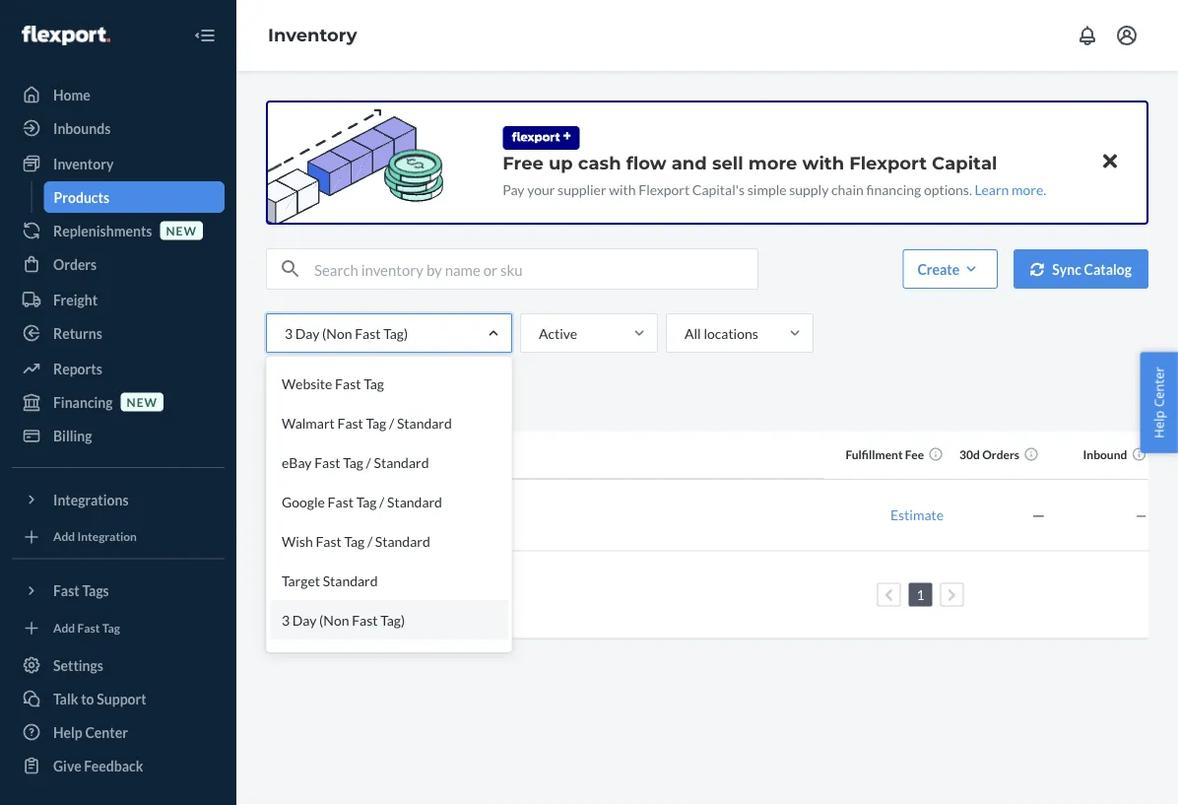 Task type: locate. For each thing, give the bounding box(es) containing it.
orders up freight
[[53, 256, 97, 272]]

/ right perfume
[[379, 493, 385, 510]]

tag down fast tags "dropdown button"
[[102, 621, 120, 635]]

standard for ebay fast tag / standard
[[374, 454, 429, 471]]

tag for google
[[356, 493, 377, 510]]

ebay fast tag / standard
[[282, 454, 429, 471]]

target standard
[[282, 572, 378, 589]]

square image for 30d orders
[[282, 448, 298, 464]]

add up settings
[[53, 621, 75, 635]]

returns
[[53, 325, 102, 341]]

0 vertical spatial help center
[[1150, 367, 1168, 438]]

help center
[[1150, 367, 1168, 438], [53, 724, 128, 741]]

financing
[[53, 394, 113, 410]]

/ down bundles
[[389, 414, 394, 431]]

settings
[[53, 657, 103, 674]]

chain
[[832, 181, 864, 198]]

square image
[[282, 448, 298, 464], [282, 509, 298, 525]]

1 vertical spatial square image
[[282, 509, 298, 525]]

2 vertical spatial day
[[293, 651, 317, 668]]

2 square image from the top
[[282, 509, 298, 525]]

fast inside "dropdown button"
[[53, 582, 80, 599]]

add for add fast tag
[[53, 621, 75, 635]]

standard down wish fast tag / standard
[[323, 572, 378, 589]]

30d orders
[[960, 448, 1020, 462]]

1 horizontal spatial help
[[1150, 410, 1168, 438]]

supply
[[790, 181, 829, 198]]

add
[[53, 529, 75, 544], [53, 621, 75, 635]]

flexport down flow
[[639, 181, 690, 198]]

replenishments
[[53, 222, 152, 239]]

0 vertical spatial with
[[803, 152, 845, 173]]

3 day (non fast tag) up 2 day (non fast tag)
[[282, 611, 405, 628]]

help inside button
[[1150, 410, 1168, 438]]

home
[[53, 86, 90, 103]]

add fast tag
[[53, 621, 120, 635]]

0 horizontal spatial help
[[53, 724, 83, 741]]

1 add from the top
[[53, 529, 75, 544]]

free
[[503, 152, 544, 173]]

tag up bundles
[[364, 375, 384, 392]]

give feedback
[[53, 757, 143, 774]]

help center button
[[1141, 352, 1179, 453]]

1 horizontal spatial help center
[[1150, 367, 1168, 438]]

3 up website
[[285, 325, 293, 341]]

0 horizontal spatial flexport
[[639, 181, 690, 198]]

name
[[325, 448, 356, 462]]

1 vertical spatial flexport
[[639, 181, 690, 198]]

wish
[[282, 533, 313, 549]]

0 vertical spatial square image
[[282, 448, 298, 464]]

1 vertical spatial orders
[[983, 448, 1020, 462]]

1 vertical spatial with
[[609, 181, 636, 198]]

returns link
[[12, 317, 225, 349]]

tag for website
[[364, 375, 384, 392]]

standard down google fast tag / standard
[[375, 533, 430, 549]]

0 horizontal spatial inventory link
[[12, 148, 225, 179]]

1 horizontal spatial inventory
[[268, 24, 357, 46]]

walmart fast tag / standard
[[282, 414, 452, 431]]

standard down bundles
[[397, 414, 452, 431]]

inbounds
[[53, 120, 111, 136]]

tag down perfume
[[344, 533, 365, 549]]

fast
[[355, 325, 381, 341], [372, 336, 398, 352], [335, 375, 361, 392], [338, 414, 363, 431], [314, 454, 340, 471], [328, 493, 354, 510], [316, 533, 342, 549], [53, 582, 80, 599], [352, 611, 378, 628], [77, 621, 100, 635], [352, 651, 378, 668]]

add integration
[[53, 529, 137, 544]]

more up simple
[[749, 152, 798, 173]]

day up website
[[295, 325, 320, 341]]

0 vertical spatial inventory
[[268, 24, 357, 46]]

new down reports link
[[127, 395, 158, 409]]

your
[[527, 181, 555, 198]]

0 vertical spatial flexport
[[850, 152, 927, 173]]

add left integration
[[53, 529, 75, 544]]

0 horizontal spatial new
[[127, 395, 158, 409]]

1 square image from the top
[[282, 448, 298, 464]]

walmart
[[282, 414, 335, 431]]

standard right perfume
[[387, 493, 442, 510]]

google
[[282, 493, 325, 510]]

square image down walmart
[[282, 448, 298, 464]]

add for add integration
[[53, 529, 75, 544]]

0 horizontal spatial inventory
[[53, 155, 114, 172]]

day right 2
[[293, 651, 317, 668]]

tag
[[364, 375, 384, 392], [366, 414, 387, 431], [343, 454, 364, 471], [356, 493, 377, 510], [344, 533, 365, 549], [102, 621, 120, 635]]

tag down bundles
[[366, 414, 387, 431]]

standard
[[282, 336, 337, 352], [397, 414, 452, 431], [374, 454, 429, 471], [387, 493, 442, 510], [375, 533, 430, 549], [323, 572, 378, 589]]

center
[[1150, 367, 1168, 407], [85, 724, 128, 741]]

target
[[282, 572, 320, 589]]

tag for add
[[102, 621, 120, 635]]

more
[[749, 152, 798, 173], [1012, 181, 1044, 198]]

inventory
[[268, 24, 357, 46], [53, 155, 114, 172]]

feedback
[[84, 757, 143, 774]]

0 horizontal spatial with
[[609, 181, 636, 198]]

help center link
[[12, 716, 225, 748]]

3 day (non fast tag) up the "website fast tag"
[[285, 325, 408, 341]]

day down target
[[293, 611, 317, 628]]

Search inventory by name or sku text field
[[314, 249, 758, 289]]

more right learn
[[1012, 181, 1044, 198]]

freight link
[[12, 284, 225, 315]]

flexport up 'financing'
[[850, 152, 927, 173]]

1 horizontal spatial more
[[1012, 181, 1044, 198]]

simple
[[748, 181, 787, 198]]

0 vertical spatial 3
[[285, 325, 293, 341]]

standard down walmart fast tag / standard
[[374, 454, 429, 471]]

1 horizontal spatial orders
[[983, 448, 1020, 462]]

day
[[295, 325, 320, 341], [293, 611, 317, 628], [293, 651, 317, 668]]

0 horizontal spatial products
[[54, 189, 109, 205]]

/ right name
[[366, 454, 371, 471]]

0 vertical spatial products
[[54, 189, 109, 205]]

1 horizontal spatial center
[[1150, 367, 1168, 407]]

0 vertical spatial more
[[749, 152, 798, 173]]

fast tags button
[[12, 575, 225, 607]]

sync catalog
[[1053, 261, 1132, 277]]

open notifications image
[[1076, 24, 1100, 47]]

orders link
[[12, 248, 225, 280]]

/
[[389, 414, 394, 431], [366, 454, 371, 471], [379, 493, 385, 510], [367, 533, 373, 549]]

help center inside button
[[1150, 367, 1168, 438]]

help
[[1150, 410, 1168, 438], [53, 724, 83, 741]]

website
[[282, 375, 333, 392]]

0 vertical spatial center
[[1150, 367, 1168, 407]]

2 add from the top
[[53, 621, 75, 635]]

0 vertical spatial new
[[166, 223, 197, 237]]

with down the cash
[[609, 181, 636, 198]]

close navigation image
[[193, 24, 217, 47]]

tag for ebay
[[343, 454, 364, 471]]

0 horizontal spatial help center
[[53, 724, 128, 741]]

0 horizontal spatial center
[[85, 724, 128, 741]]

1 vertical spatial products
[[278, 394, 333, 411]]

products up replenishments at left
[[54, 189, 109, 205]]

1 horizontal spatial inventory link
[[268, 24, 357, 46]]

tag up google fast tag / standard
[[343, 454, 364, 471]]

square image up wish
[[282, 509, 298, 525]]

1 vertical spatial new
[[127, 395, 158, 409]]

0 vertical spatial 3 day (non fast tag)
[[285, 325, 408, 341]]

0 horizontal spatial orders
[[53, 256, 97, 272]]

3 day (non fast tag)
[[285, 325, 408, 341], [282, 611, 405, 628]]

billing link
[[12, 420, 225, 451]]

products
[[54, 189, 109, 205], [278, 394, 333, 411]]

cash
[[578, 152, 621, 173]]

fulfillment fee
[[846, 448, 924, 462]]

products down website
[[278, 394, 333, 411]]

fast tags
[[53, 582, 109, 599]]

tags
[[82, 582, 109, 599]]

1 vertical spatial more
[[1012, 181, 1044, 198]]

new down products link
[[166, 223, 197, 237]]

0 vertical spatial help
[[1150, 410, 1168, 438]]

1 horizontal spatial products
[[278, 394, 333, 411]]

1 horizontal spatial new
[[166, 223, 197, 237]]

/ down google fast tag / standard
[[367, 533, 373, 549]]

/ for wish
[[367, 533, 373, 549]]

inventory link
[[268, 24, 357, 46], [12, 148, 225, 179]]

flow
[[626, 152, 667, 173]]

give
[[53, 757, 81, 774]]

add integration link
[[12, 523, 225, 550]]

chevron right image
[[948, 588, 957, 602]]

tag up wish fast tag / standard
[[356, 493, 377, 510]]

2
[[282, 651, 290, 668]]

ebay
[[282, 454, 312, 471]]

3 up 2
[[282, 611, 290, 628]]

3
[[285, 325, 293, 341], [282, 611, 290, 628]]

.
[[1044, 181, 1047, 198]]

1 vertical spatial add
[[53, 621, 75, 635]]

1 vertical spatial inventory
[[53, 155, 114, 172]]

integrations
[[53, 491, 129, 508]]

with up supply at the right
[[803, 152, 845, 173]]

1 vertical spatial help
[[53, 724, 83, 741]]

0 vertical spatial add
[[53, 529, 75, 544]]

flexport logo image
[[22, 26, 110, 45]]

orders right 30d
[[983, 448, 1020, 462]]

tag for walmart
[[366, 414, 387, 431]]

0 vertical spatial orders
[[53, 256, 97, 272]]



Task type: vqa. For each thing, say whether or not it's contained in the screenshot.
—
yes



Task type: describe. For each thing, give the bounding box(es) containing it.
pay
[[503, 181, 525, 198]]

create
[[918, 261, 960, 277]]

bundles
[[356, 394, 405, 411]]

close image
[[1104, 149, 1118, 173]]

integrations button
[[12, 484, 225, 515]]

/ for ebay
[[366, 454, 371, 471]]

estimate link
[[891, 507, 944, 523]]

wish fast tag / standard
[[282, 533, 430, 549]]

talk to support
[[53, 690, 146, 707]]

inbound
[[1084, 448, 1128, 462]]

standard for walmart fast tag / standard
[[397, 414, 452, 431]]

sync
[[1053, 261, 1082, 277]]

new for replenishments
[[166, 223, 197, 237]]

freight
[[53, 291, 98, 308]]

fee
[[905, 448, 924, 462]]

estimate
[[891, 507, 944, 523]]

/ for walmart
[[389, 414, 394, 431]]

catalog
[[1085, 261, 1132, 277]]

1 link
[[913, 586, 929, 603]]

0 horizontal spatial more
[[749, 152, 798, 173]]

1 vertical spatial inventory link
[[12, 148, 225, 179]]

/ for google
[[379, 493, 385, 510]]

locations
[[704, 325, 759, 341]]

google fast tag / standard
[[282, 493, 442, 510]]

give feedback button
[[12, 750, 225, 781]]

settings link
[[12, 649, 225, 681]]

1 vertical spatial 3
[[282, 611, 290, 628]]

30d
[[960, 448, 980, 462]]

chevron left image
[[885, 588, 894, 602]]

square image for ―
[[282, 509, 298, 525]]

support
[[97, 690, 146, 707]]

reports link
[[12, 353, 225, 384]]

0 vertical spatial day
[[295, 325, 320, 341]]

1 vertical spatial day
[[293, 611, 317, 628]]

1 horizontal spatial flexport
[[850, 152, 927, 173]]

home link
[[12, 79, 225, 110]]

1 vertical spatial center
[[85, 724, 128, 741]]

learn
[[975, 181, 1009, 198]]

open account menu image
[[1116, 24, 1139, 47]]

sync catalog button
[[1014, 249, 1149, 289]]

capital's
[[693, 181, 745, 198]]

talk
[[53, 690, 78, 707]]

1 horizontal spatial with
[[803, 152, 845, 173]]

integration
[[77, 529, 137, 544]]

standard up website
[[282, 336, 337, 352]]

add fast tag link
[[12, 614, 225, 642]]

sync alt image
[[1031, 262, 1045, 276]]

website fast tag
[[282, 375, 384, 392]]

2 day (non fast tag)
[[282, 651, 405, 668]]

options.
[[924, 181, 972, 198]]

billing
[[53, 427, 92, 444]]

standard (non fast tag)
[[282, 336, 425, 352]]

talk to support button
[[12, 683, 225, 714]]

all locations
[[685, 325, 759, 341]]

—
[[1136, 507, 1147, 523]]

capital
[[932, 152, 998, 173]]

reports
[[53, 360, 102, 377]]

and
[[672, 152, 707, 173]]

up
[[549, 152, 573, 173]]

active
[[539, 325, 578, 341]]

learn more link
[[975, 181, 1044, 198]]

orders inside orders link
[[53, 256, 97, 272]]

perfume
[[325, 497, 378, 513]]

1
[[917, 586, 925, 603]]

new for financing
[[127, 395, 158, 409]]

center inside button
[[1150, 367, 1168, 407]]

fulfillment
[[846, 448, 903, 462]]

supplier
[[558, 181, 607, 198]]

all
[[685, 325, 701, 341]]

products link
[[44, 181, 225, 213]]

create button
[[903, 249, 998, 289]]

tag for wish
[[344, 533, 365, 549]]

0 vertical spatial inventory link
[[268, 24, 357, 46]]

to
[[81, 690, 94, 707]]

1 vertical spatial help center
[[53, 724, 128, 741]]

inbounds link
[[12, 112, 225, 144]]

free up cash flow and sell more with flexport capital pay your supplier with flexport capital's simple supply chain financing options. learn more .
[[503, 152, 1047, 198]]

standard for wish fast tag / standard
[[375, 533, 430, 549]]

―
[[1032, 507, 1046, 523]]

sell
[[712, 152, 744, 173]]

1 vertical spatial 3 day (non fast tag)
[[282, 611, 405, 628]]

financing
[[867, 181, 922, 198]]

standard for google fast tag / standard
[[387, 493, 442, 510]]



